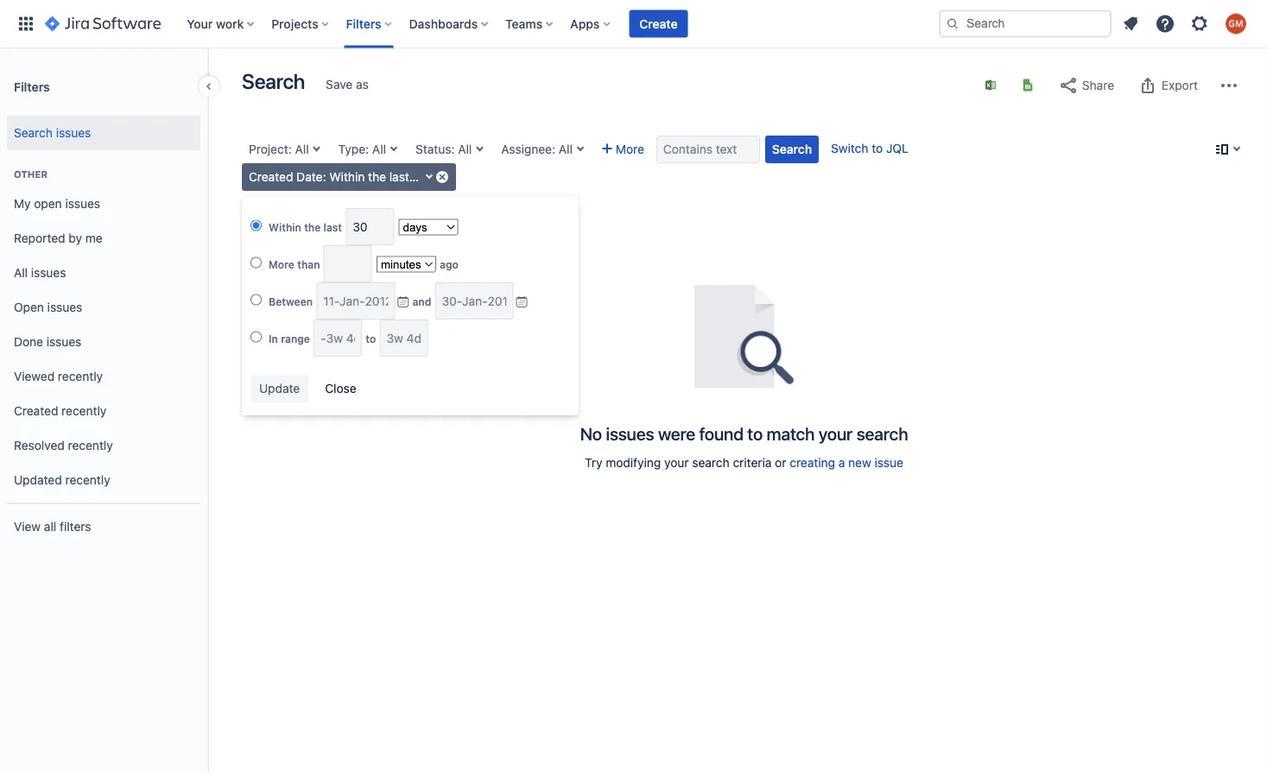 Task type: describe. For each thing, give the bounding box(es) containing it.
issues for done issues
[[46, 335, 82, 349]]

than
[[297, 258, 320, 270]]

or
[[775, 456, 787, 470]]

updated recently
[[14, 473, 110, 488]]

status: all
[[416, 142, 472, 156]]

no
[[580, 423, 602, 444]]

reported by me
[[14, 231, 103, 246]]

criteria
[[733, 456, 772, 470]]

Select a date radio
[[251, 294, 262, 305]]

type: all
[[338, 142, 386, 156]]

more for more than
[[269, 258, 295, 270]]

0 vertical spatial search
[[857, 423, 909, 444]]

reported by me link
[[7, 221, 200, 256]]

switch to jql link
[[831, 141, 909, 156]]

me
[[85, 231, 103, 246]]

issues for search issues
[[56, 126, 91, 140]]

created recently
[[14, 404, 107, 418]]

done issues
[[14, 335, 82, 349]]

your
[[187, 16, 213, 31]]

all issues link
[[7, 256, 200, 290]]

0 vertical spatial the
[[368, 170, 386, 184]]

try
[[585, 456, 603, 470]]

search issues link
[[7, 116, 200, 150]]

projects button
[[266, 10, 336, 38]]

all
[[44, 520, 56, 534]]

teams
[[506, 16, 543, 31]]

0 horizontal spatial within
[[269, 221, 302, 233]]

11-Jan-2012 text field
[[317, 283, 395, 320]]

settings image
[[1190, 13, 1211, 34]]

appswitcher icon image
[[16, 13, 36, 34]]

switch
[[831, 141, 869, 156]]

close link
[[317, 376, 365, 404]]

open issues
[[14, 300, 82, 315]]

modifying
[[606, 456, 661, 470]]

found
[[700, 423, 744, 444]]

all for status: all
[[458, 142, 472, 156]]

type:
[[338, 142, 369, 156]]

search button
[[766, 136, 819, 163]]

1 horizontal spatial search
[[242, 69, 305, 93]]

view all filters
[[14, 520, 91, 534]]

date:
[[297, 170, 326, 184]]

filters inside dropdown button
[[346, 16, 382, 31]]

1 horizontal spatial within
[[329, 170, 365, 184]]

other
[[14, 169, 48, 180]]

more button
[[595, 136, 652, 163]]

save
[[326, 77, 353, 92]]

jql
[[887, 141, 909, 156]]

search image
[[946, 17, 960, 31]]

apps button
[[565, 10, 617, 38]]

banner containing your work
[[0, 0, 1268, 48]]

2
[[465, 170, 473, 184]]

project: all
[[249, 142, 309, 156]]

all for assignee: all
[[559, 142, 573, 156]]

between
[[269, 295, 316, 307]]

creating
[[790, 456, 836, 470]]

project:
[[249, 142, 292, 156]]

filters button
[[341, 10, 399, 38]]

1 vertical spatial the
[[304, 221, 321, 233]]

no issues were found to match your search
[[580, 423, 909, 444]]

Search field
[[939, 10, 1112, 38]]

created date: within the last 4 weeks, 2 days
[[249, 170, 502, 184]]

resolved recently
[[14, 439, 113, 453]]

viewed recently link
[[7, 360, 200, 394]]

my
[[14, 197, 31, 211]]

view
[[14, 520, 41, 534]]

new
[[849, 456, 872, 470]]

created for created date: within the last 4 weeks, 2 days
[[249, 170, 293, 184]]

1 vertical spatial last
[[324, 221, 342, 233]]

Search issues using keywords text field
[[657, 136, 760, 163]]

match
[[767, 423, 815, 444]]

viewed
[[14, 370, 55, 384]]

as
[[356, 77, 369, 92]]

and
[[410, 295, 434, 307]]

primary element
[[10, 0, 939, 48]]

3w 4d 12h text field
[[380, 320, 428, 357]]

done issues link
[[7, 325, 200, 360]]

Within the last radio
[[251, 220, 262, 231]]

your work button
[[182, 10, 261, 38]]

all for type: all
[[372, 142, 386, 156]]

0 vertical spatial your
[[819, 423, 853, 444]]

issues for no issues were found to match your search
[[606, 423, 655, 444]]

by
[[69, 231, 82, 246]]

recently for updated recently
[[65, 473, 110, 488]]

were
[[658, 423, 696, 444]]

0 horizontal spatial your
[[665, 456, 689, 470]]

range
[[281, 333, 310, 345]]

to radio
[[251, 331, 262, 342]]

save as
[[326, 77, 369, 92]]

save as button
[[317, 71, 378, 99]]

in
[[269, 333, 278, 345]]

recently for resolved recently
[[68, 439, 113, 453]]

switch to jql
[[831, 141, 909, 156]]

ago radio
[[251, 257, 262, 268]]



Task type: locate. For each thing, give the bounding box(es) containing it.
-3w 4d 12h text field
[[314, 320, 362, 357]]

assignee:
[[501, 142, 556, 156]]

filters up search issues
[[14, 79, 50, 94]]

within
[[329, 170, 365, 184], [269, 221, 302, 233]]

0 vertical spatial to
[[872, 141, 883, 156]]

2 horizontal spatial search
[[773, 142, 812, 156]]

to up criteria
[[748, 423, 763, 444]]

jira software image
[[45, 13, 161, 34], [45, 13, 161, 34]]

assignee: all
[[501, 142, 573, 156]]

recently for viewed recently
[[58, 370, 103, 384]]

None text field
[[346, 208, 394, 245], [324, 245, 372, 283], [346, 208, 394, 245], [324, 245, 372, 283]]

recently
[[58, 370, 103, 384], [62, 404, 107, 418], [68, 439, 113, 453], [65, 473, 110, 488]]

to
[[872, 141, 883, 156], [363, 333, 379, 345], [748, 423, 763, 444]]

teams button
[[501, 10, 560, 38]]

search down found
[[693, 456, 730, 470]]

issues
[[56, 126, 91, 140], [65, 197, 100, 211], [31, 266, 66, 280], [47, 300, 82, 315], [46, 335, 82, 349], [606, 423, 655, 444]]

ago
[[437, 258, 459, 270]]

recently down created recently link
[[68, 439, 113, 453]]

filters
[[60, 520, 91, 534]]

banner
[[0, 0, 1268, 48]]

remove criteria image
[[436, 170, 449, 184]]

to left jql
[[872, 141, 883, 156]]

recently down 'viewed recently' 'link' at the left of page
[[62, 404, 107, 418]]

help image
[[1155, 13, 1176, 34]]

0 vertical spatial within
[[329, 170, 365, 184]]

your work
[[187, 16, 244, 31]]

reported
[[14, 231, 65, 246]]

days
[[476, 170, 502, 184]]

1 vertical spatial created
[[14, 404, 58, 418]]

30-Jan-2012 text field
[[435, 283, 514, 320]]

open
[[34, 197, 62, 211]]

search inside button
[[773, 142, 812, 156]]

search up "issue"
[[857, 423, 909, 444]]

1 vertical spatial to
[[363, 333, 379, 345]]

1 vertical spatial search
[[14, 126, 53, 140]]

1 vertical spatial search
[[693, 456, 730, 470]]

recently inside 'link'
[[58, 370, 103, 384]]

export
[[1162, 78, 1199, 92]]

all up date:
[[295, 142, 309, 156]]

search inside group
[[14, 126, 53, 140]]

search
[[242, 69, 305, 93], [14, 126, 53, 140], [773, 142, 812, 156]]

0 vertical spatial created
[[249, 170, 293, 184]]

try modifying your search criteria or creating a new issue
[[585, 456, 904, 470]]

1 horizontal spatial created
[[249, 170, 293, 184]]

1 horizontal spatial search
[[857, 423, 909, 444]]

created
[[249, 170, 293, 184], [14, 404, 58, 418]]

1 horizontal spatial last
[[390, 170, 409, 184]]

search for search button
[[773, 142, 812, 156]]

within the last
[[269, 221, 345, 233]]

2 vertical spatial search
[[773, 142, 812, 156]]

1 horizontal spatial to
[[748, 423, 763, 444]]

created recently link
[[7, 394, 200, 429]]

share
[[1083, 78, 1115, 92]]

the up than
[[304, 221, 321, 233]]

0 vertical spatial filters
[[346, 16, 382, 31]]

open in microsoft excel image
[[984, 78, 998, 92]]

all
[[295, 142, 309, 156], [372, 142, 386, 156], [458, 142, 472, 156], [559, 142, 573, 156], [14, 266, 28, 280]]

all issues
[[14, 266, 66, 280]]

2 vertical spatial to
[[748, 423, 763, 444]]

the
[[368, 170, 386, 184], [304, 221, 321, 233]]

filters up as in the left of the page
[[346, 16, 382, 31]]

more
[[616, 142, 645, 156], [269, 258, 295, 270]]

updated recently link
[[7, 463, 200, 498]]

apps
[[571, 16, 600, 31]]

all for project: all
[[295, 142, 309, 156]]

search up other
[[14, 126, 53, 140]]

view all filters link
[[7, 510, 200, 544]]

0 vertical spatial more
[[616, 142, 645, 156]]

0 vertical spatial last
[[390, 170, 409, 184]]

all up 2
[[458, 142, 472, 156]]

share link
[[1050, 72, 1124, 99]]

0 vertical spatial search
[[242, 69, 305, 93]]

0 horizontal spatial last
[[324, 221, 342, 233]]

open issues link
[[7, 290, 200, 325]]

4
[[413, 170, 420, 184]]

status:
[[416, 142, 455, 156]]

1 vertical spatial within
[[269, 221, 302, 233]]

to left 3w 4d 12h text field
[[363, 333, 379, 345]]

resolved
[[14, 439, 65, 453]]

all up open
[[14, 266, 28, 280]]

1 horizontal spatial your
[[819, 423, 853, 444]]

your
[[819, 423, 853, 444], [665, 456, 689, 470]]

issues for open issues
[[47, 300, 82, 315]]

your profile and settings image
[[1226, 13, 1247, 34]]

recently up created recently
[[58, 370, 103, 384]]

resolved recently link
[[7, 429, 200, 463]]

more right ago radio
[[269, 258, 295, 270]]

issue
[[875, 456, 904, 470]]

all right type: on the left of the page
[[372, 142, 386, 156]]

search down projects
[[242, 69, 305, 93]]

your up a
[[819, 423, 853, 444]]

created for created recently
[[14, 404, 58, 418]]

recently for created recently
[[62, 404, 107, 418]]

1 vertical spatial more
[[269, 258, 295, 270]]

done
[[14, 335, 43, 349]]

search issues group
[[7, 111, 200, 156]]

close
[[325, 382, 357, 396]]

0 horizontal spatial more
[[269, 258, 295, 270]]

last down date:
[[324, 221, 342, 233]]

more for more
[[616, 142, 645, 156]]

dashboards
[[409, 16, 478, 31]]

in range
[[269, 333, 313, 345]]

created down viewed
[[14, 404, 58, 418]]

2 horizontal spatial to
[[872, 141, 883, 156]]

created inside 'other' "group"
[[14, 404, 58, 418]]

notifications image
[[1121, 13, 1142, 34]]

1 horizontal spatial filters
[[346, 16, 382, 31]]

a
[[839, 456, 846, 470]]

0 horizontal spatial created
[[14, 404, 58, 418]]

export button
[[1130, 72, 1207, 99]]

last left 4
[[390, 170, 409, 184]]

open in google sheets image
[[1022, 78, 1035, 92]]

work
[[216, 16, 244, 31]]

more left search issues using keywords text field
[[616, 142, 645, 156]]

other group
[[7, 150, 200, 503]]

0 horizontal spatial filters
[[14, 79, 50, 94]]

1 horizontal spatial the
[[368, 170, 386, 184]]

0 horizontal spatial to
[[363, 333, 379, 345]]

projects
[[272, 16, 319, 31]]

all inside 'other' "group"
[[14, 266, 28, 280]]

issues for all issues
[[31, 266, 66, 280]]

search
[[857, 423, 909, 444], [693, 456, 730, 470]]

search left "switch"
[[773, 142, 812, 156]]

your down the were
[[665, 456, 689, 470]]

created down project:
[[249, 170, 293, 184]]

create
[[640, 16, 678, 31]]

more than
[[269, 258, 323, 270]]

0 horizontal spatial search
[[693, 456, 730, 470]]

0 horizontal spatial the
[[304, 221, 321, 233]]

all right assignee:
[[559, 142, 573, 156]]

dashboards button
[[404, 10, 495, 38]]

search issues
[[14, 126, 91, 140]]

1 vertical spatial filters
[[14, 79, 50, 94]]

last
[[390, 170, 409, 184], [324, 221, 342, 233]]

open
[[14, 300, 44, 315]]

updated
[[14, 473, 62, 488]]

within down type: on the left of the page
[[329, 170, 365, 184]]

0 horizontal spatial search
[[14, 126, 53, 140]]

within right within the last option
[[269, 221, 302, 233]]

viewed recently
[[14, 370, 103, 384]]

None submit
[[251, 375, 309, 403]]

creating a new issue link
[[790, 456, 904, 470]]

my open issues
[[14, 197, 100, 211]]

search for search issues
[[14, 126, 53, 140]]

issues inside group
[[56, 126, 91, 140]]

the down type: all
[[368, 170, 386, 184]]

1 horizontal spatial more
[[616, 142, 645, 156]]

recently down resolved recently link
[[65, 473, 110, 488]]

1 vertical spatial your
[[665, 456, 689, 470]]

create button
[[629, 10, 688, 38]]

more inside dropdown button
[[616, 142, 645, 156]]

weeks,
[[424, 170, 462, 184]]



Task type: vqa. For each thing, say whether or not it's contained in the screenshot.
the leftmost jira
no



